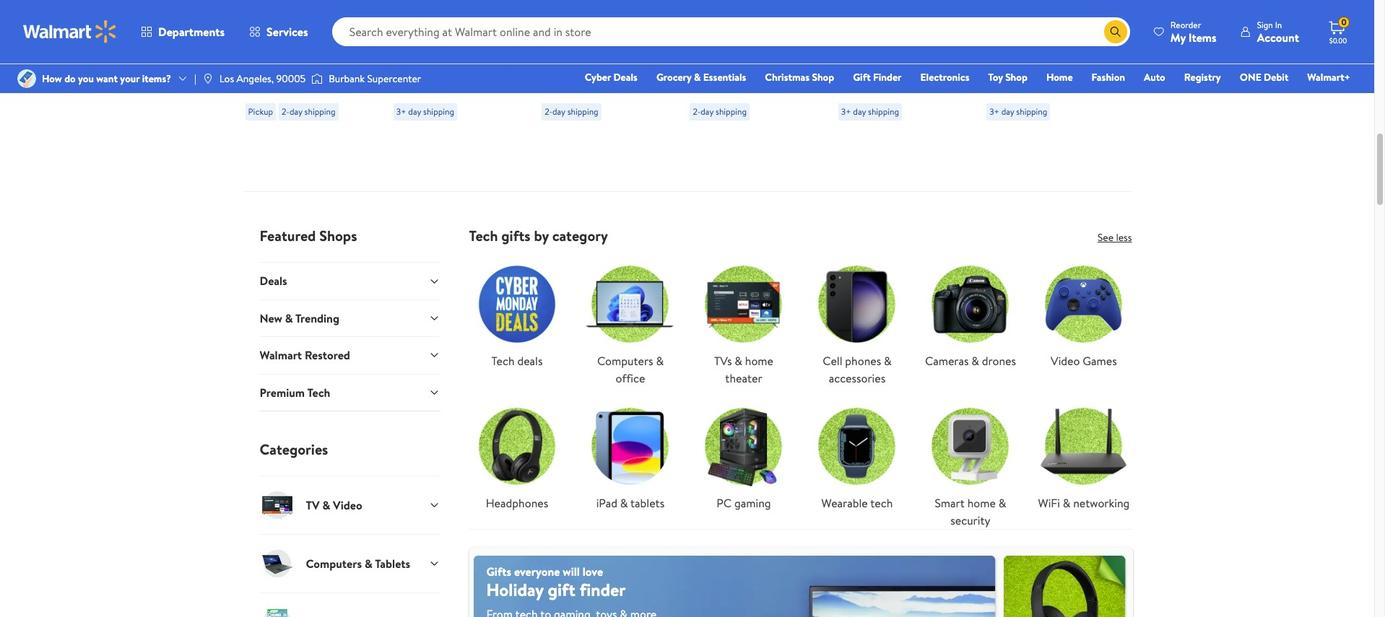 Task type: describe. For each thing, give the bounding box(es) containing it.
 image for how
[[17, 69, 36, 88]]

shops
[[319, 226, 357, 246]]

touch
[[1013, 45, 1042, 61]]

$49.88
[[274, 8, 313, 26]]

tablets
[[375, 556, 410, 572]]

grocery & essentials link
[[650, 69, 753, 85]]

core
[[1012, 61, 1037, 77]]

shipping for now $109.00
[[423, 106, 454, 118]]

Search search field
[[332, 17, 1130, 46]]

asus
[[987, 29, 1015, 45]]

tech deals
[[491, 353, 543, 369]]

soundcore
[[690, 29, 742, 45]]

how do you want your items?
[[42, 71, 171, 86]]

debit
[[1264, 70, 1289, 84]]

gift
[[548, 578, 576, 603]]

home,
[[987, 93, 1020, 109]]

1 2- from the left
[[282, 106, 290, 118]]

1 2-day shipping from the left
[[282, 106, 336, 118]]

shipping for now $49.00
[[716, 106, 747, 118]]

computers & tablets button
[[260, 534, 440, 593]]

tech for tech deals
[[491, 353, 515, 369]]

search icon image
[[1110, 26, 1121, 38]]

los angeles, 90005
[[219, 71, 306, 86]]

3+ day shipping for $128.00
[[841, 106, 899, 118]]

toy shop
[[988, 70, 1028, 84]]

|
[[194, 71, 196, 86]]

gifts everyone will love holiday gift finder
[[486, 564, 626, 603]]

(1920
[[393, 45, 420, 61]]

24"
[[410, 29, 428, 45]]

verizon
[[583, 29, 620, 45]]

home
[[1046, 70, 1073, 84]]

now $109.00 $179.00 lg 24" ultragear fhd (1920 x 1080),1ms, 165hz gaming monitor black ,24gq40w-b, new
[[393, 8, 515, 93]]

day for now $99.88
[[552, 106, 565, 118]]

category
[[552, 226, 608, 246]]

see less button
[[1098, 231, 1132, 245]]

prepaid inside now $99.88 $199.00 total by verizon google pixel 6a 5g, 128gb, black- prepaid smartphone [locked to total by verizon]
[[575, 61, 613, 77]]

ipad
[[596, 496, 617, 512]]

departments
[[158, 24, 225, 40]]

15.6"
[[1067, 29, 1091, 45]]

& for tv & video
[[322, 497, 330, 513]]

home link
[[1040, 69, 1079, 85]]

black
[[478, 61, 505, 77]]

toy shop link
[[982, 69, 1034, 85]]

walmart image
[[23, 20, 117, 43]]

tv inside dropdown button
[[306, 497, 320, 513]]

vivobook
[[1018, 29, 1065, 45]]

prepaid inside now $49.88 $99.88 straight talk motorola moto g power 5g (2023), 128gb, black- prepaid smartphone [locked to straight talk]
[[245, 77, 283, 93]]

black- inside now $99.88 $199.00 total by verizon google pixel 6a 5g, 128gb, black- prepaid smartphone [locked to total by verizon]
[[542, 61, 572, 77]]

203
[[291, 83, 306, 95]]

by left 41
[[569, 93, 580, 109]]

holiday
[[486, 578, 544, 603]]

tv inside now $128.00 $148.00 philips 40" class fhd (1080p) roku smart led tv (40pfl6533/f7) (new)
[[838, 61, 852, 77]]

shop for toy shop
[[1005, 70, 1028, 84]]

by left '5g,'
[[569, 29, 580, 45]]

new & trending button
[[260, 300, 440, 337]]

cell phones & accessories link
[[809, 257, 905, 387]]

11
[[1074, 77, 1081, 93]]

$49.00
[[719, 8, 758, 26]]

led
[[940, 45, 961, 61]]

select
[[690, 45, 721, 61]]

roku
[[879, 45, 904, 61]]

clear search field text image
[[1087, 26, 1098, 37]]

essentials
[[703, 70, 746, 84]]

3+ for now $379.00
[[989, 106, 999, 118]]

walmart+
[[1307, 70, 1350, 84]]

wearable tech link
[[809, 399, 905, 512]]

video games
[[1051, 353, 1117, 369]]

2 total from the top
[[542, 93, 566, 109]]

talk]
[[343, 93, 365, 109]]

$99.88 inside now $99.88 $199.00 total by verizon google pixel 6a 5g, 128gb, black- prepaid smartphone [locked to total by verizon]
[[571, 8, 608, 26]]

smartphone inside now $49.88 $99.88 straight talk motorola moto g power 5g (2023), 128gb, black- prepaid smartphone [locked to straight talk]
[[286, 77, 347, 93]]

now $379.00 $499.00 asus vivobook 15.6" fhd touch pc laptop, intel core i5-1135g7, 8gb, 512gb, win 11 home, f515ea-wh52
[[987, 8, 1101, 109]]

monitor
[[435, 61, 475, 77]]

(new)
[[838, 77, 869, 93]]

deals
[[517, 353, 543, 369]]

grocery
[[656, 70, 692, 84]]

headphones
[[486, 496, 548, 512]]

& for wifi & networking
[[1063, 496, 1070, 512]]

smart home & security link
[[923, 399, 1019, 530]]

& for ipad & tablets
[[620, 496, 628, 512]]

games
[[1083, 353, 1117, 369]]

gift finder link
[[846, 69, 908, 85]]

computers & tablets
[[306, 556, 410, 572]]

1 total from the top
[[542, 29, 566, 45]]

product group containing now $379.00
[[987, 0, 1115, 186]]

video games image
[[260, 605, 294, 617]]

pc gaming
[[717, 496, 771, 512]]

to inside now $49.88 $99.88 straight talk motorola moto g power 5g (2023), 128gb, black- prepaid smartphone [locked to straight talk]
[[287, 93, 298, 109]]

registry link
[[1178, 69, 1227, 85]]

now $49.00 $100.00 soundcore by anker- select pro portable speaker
[[690, 8, 798, 77]]

now for now $49.88
[[245, 8, 271, 26]]

headphones link
[[469, 399, 565, 512]]

class
[[894, 29, 920, 45]]

now for now $379.00
[[987, 8, 1012, 26]]

see less
[[1098, 231, 1132, 245]]

everyone
[[514, 564, 560, 580]]

registry
[[1184, 70, 1221, 84]]

reorder
[[1171, 18, 1201, 31]]

tech for tech gifts by category
[[469, 226, 498, 246]]

home inside smart home & security
[[967, 496, 996, 512]]

1 shipping from the left
[[304, 106, 336, 118]]

3+ day shipping for $379.00
[[989, 106, 1047, 118]]

trending
[[295, 310, 339, 326]]

cyber
[[585, 70, 611, 84]]

1135g7,
[[1053, 61, 1088, 77]]

verizon]
[[583, 93, 624, 109]]

smart inside smart home & security
[[935, 496, 965, 512]]

cameras & drones link
[[923, 257, 1019, 370]]

walmart restored
[[260, 348, 350, 363]]

win
[[1052, 77, 1071, 93]]

product group containing now $128.00
[[838, 0, 966, 186]]

new & trending
[[260, 310, 339, 326]]

& for new & trending
[[285, 310, 293, 326]]

electronics
[[920, 70, 969, 84]]

[locked inside now $49.88 $99.88 straight talk motorola moto g power 5g (2023), 128gb, black- prepaid smartphone [locked to straight talk]
[[245, 93, 285, 109]]

wifi & networking
[[1038, 496, 1130, 512]]

day for now $128.00
[[853, 106, 866, 118]]

wearable
[[821, 496, 868, 512]]

burbank supercenter
[[329, 71, 421, 86]]



Task type: vqa. For each thing, say whether or not it's contained in the screenshot.


Task type: locate. For each thing, give the bounding box(es) containing it.
0 horizontal spatial black-
[[322, 61, 352, 77]]

0 horizontal spatial $99.88
[[318, 9, 347, 23]]

1 horizontal spatial deals
[[613, 70, 638, 84]]

0 vertical spatial new
[[469, 77, 491, 93]]

pc
[[1045, 45, 1060, 61], [717, 496, 732, 512]]

fhd inside the now $379.00 $499.00 asus vivobook 15.6" fhd touch pc laptop, intel core i5-1135g7, 8gb, 512gb, win 11 home, f515ea-wh52
[[987, 45, 1010, 61]]

$99.88 inside now $49.88 $99.88 straight talk motorola moto g power 5g (2023), 128gb, black- prepaid smartphone [locked to straight talk]
[[318, 9, 347, 23]]

3+ down supercenter
[[396, 106, 406, 118]]

services
[[267, 24, 308, 40]]

2 shipping from the left
[[423, 106, 454, 118]]

tv & video button
[[260, 476, 440, 534]]

items
[[1189, 29, 1217, 45]]

g
[[275, 45, 284, 61]]

0 horizontal spatial 3+ day shipping
[[396, 106, 454, 118]]

1 3+ day shipping from the left
[[396, 106, 454, 118]]

day down ,24gq40w-
[[408, 106, 421, 118]]

total left 41
[[542, 93, 566, 109]]

 image for los
[[202, 73, 214, 84]]

2-day shipping down 41
[[545, 106, 598, 118]]

1 vertical spatial total
[[542, 93, 566, 109]]

0 horizontal spatial 2-
[[282, 106, 290, 118]]

tech left deals
[[491, 353, 515, 369]]

1 horizontal spatial fhd
[[922, 29, 946, 45]]

pro
[[724, 45, 742, 61]]

shipping for now $99.88
[[567, 106, 598, 118]]

0 horizontal spatial [locked
[[245, 93, 285, 109]]

i5-
[[1039, 61, 1053, 77]]

& left tablets
[[365, 556, 372, 572]]

3 3+ day shipping from the left
[[989, 106, 1047, 118]]

account
[[1257, 29, 1299, 45]]

by right the gifts
[[534, 226, 549, 246]]

2-day shipping down 409
[[693, 106, 747, 118]]

3 product group from the left
[[542, 0, 670, 186]]

$99.88 up the verizon
[[571, 8, 608, 26]]

straight left talk]
[[301, 93, 340, 109]]

5 shipping from the left
[[868, 106, 899, 118]]

0 vertical spatial straight
[[245, 29, 285, 45]]

moto
[[245, 45, 272, 61]]

now inside now $49.88 $99.88 straight talk motorola moto g power 5g (2023), 128gb, black- prepaid smartphone [locked to straight talk]
[[245, 8, 271, 26]]

(2023),
[[245, 61, 281, 77]]

1 horizontal spatial home
[[967, 496, 996, 512]]

tech inside list
[[491, 353, 515, 369]]

2-day shipping down 203
[[282, 106, 336, 118]]

cell
[[823, 353, 842, 369]]

1 black- from the left
[[322, 61, 352, 77]]

1 horizontal spatial shop
[[1005, 70, 1028, 84]]

day left verizon]
[[552, 106, 565, 118]]

2 3+ from the left
[[841, 106, 851, 118]]

new inside now $109.00 $179.00 lg 24" ultragear fhd (1920 x 1080),1ms, 165hz gaming monitor black ,24gq40w-b, new
[[469, 77, 491, 93]]

1 horizontal spatial smartphone
[[542, 77, 603, 93]]

shipping down 196
[[1016, 106, 1047, 118]]

3+ for now $128.00
[[841, 106, 851, 118]]

day down (new)
[[853, 106, 866, 118]]

ipad & tablets link
[[582, 399, 678, 512]]

1080),1ms,
[[432, 45, 482, 61]]

wh52
[[1064, 93, 1095, 109]]

6 now from the left
[[987, 8, 1012, 26]]

video inside list
[[1051, 353, 1080, 369]]

2 smartphone from the left
[[542, 77, 603, 93]]

& right "wifi"
[[1063, 496, 1070, 512]]

& inside cell phones & accessories
[[884, 353, 892, 369]]

tech
[[870, 496, 893, 512]]

christmas
[[765, 70, 810, 84]]

0 horizontal spatial straight
[[245, 29, 285, 45]]

3+ day shipping down 512gb,
[[989, 106, 1047, 118]]

& for computers & tablets
[[365, 556, 372, 572]]

day down 203
[[289, 106, 302, 118]]

409
[[736, 83, 752, 95]]

0 horizontal spatial prepaid
[[245, 77, 283, 93]]

fhd
[[482, 29, 506, 45], [922, 29, 946, 45], [987, 45, 1010, 61]]

0 vertical spatial deals
[[613, 70, 638, 84]]

deals right cyber at the top left
[[613, 70, 638, 84]]

1 horizontal spatial 3+
[[841, 106, 851, 118]]

intel
[[987, 61, 1009, 77]]

1 now from the left
[[245, 8, 271, 26]]

fashion
[[1092, 70, 1125, 84]]

wifi & networking link
[[1036, 399, 1132, 512]]

fhd inside now $128.00 $148.00 philips 40" class fhd (1080p) roku smart led tv (40pfl6533/f7) (new)
[[922, 29, 946, 45]]

premium tech button
[[260, 374, 440, 411]]

& right grocery
[[694, 70, 701, 84]]

new up walmart
[[260, 310, 282, 326]]

home inside tvs & home theater
[[745, 353, 773, 369]]

computers up office at the left bottom of page
[[597, 353, 653, 369]]

[locked right 41
[[606, 77, 645, 93]]

1 shop from the left
[[812, 70, 834, 84]]

gaming
[[734, 496, 771, 512]]

2 3+ day shipping from the left
[[841, 106, 899, 118]]

day for now $49.00
[[701, 106, 714, 118]]

128gb, inside now $99.88 $199.00 total by verizon google pixel 6a 5g, 128gb, black- prepaid smartphone [locked to total by verizon]
[[605, 45, 640, 61]]

anker-
[[760, 29, 793, 45]]

cameras
[[925, 353, 969, 369]]

2 2- from the left
[[545, 106, 552, 118]]

pc right touch
[[1045, 45, 1060, 61]]

3+ day shipping
[[396, 106, 454, 118], [841, 106, 899, 118], [989, 106, 1047, 118]]

deals up new & trending
[[260, 273, 287, 289]]

smart up the security at the right
[[935, 496, 965, 512]]

computers & office
[[597, 353, 664, 387]]

computers inside dropdown button
[[306, 556, 362, 572]]

now up soundcore
[[690, 8, 716, 26]]

home up the security at the right
[[967, 496, 996, 512]]

tv left gift
[[838, 61, 852, 77]]

& up the "computers & tablets" dropdown button
[[322, 497, 330, 513]]

0 vertical spatial smart
[[907, 45, 937, 61]]

day
[[289, 106, 302, 118], [408, 106, 421, 118], [552, 106, 565, 118], [701, 106, 714, 118], [853, 106, 866, 118], [1001, 106, 1014, 118]]

$199.00
[[614, 9, 647, 23]]

fhd down $148.00
[[922, 29, 946, 45]]

1 vertical spatial video
[[333, 497, 362, 513]]

video games link
[[1036, 257, 1132, 370]]

128gb, up cyber deals link in the top of the page
[[605, 45, 640, 61]]

now up the philips
[[838, 8, 864, 26]]

f515ea-
[[1023, 93, 1064, 109]]

day for now $379.00
[[1001, 106, 1014, 118]]

0 horizontal spatial  image
[[17, 69, 36, 88]]

shipping down 688
[[868, 106, 899, 118]]

196
[[1033, 83, 1045, 95]]

product group containing now $49.00
[[690, 0, 818, 186]]

smartphone inside now $99.88 $199.00 total by verizon google pixel 6a 5g, 128gb, black- prepaid smartphone [locked to total by verizon]
[[542, 77, 603, 93]]

0 horizontal spatial 128gb,
[[284, 61, 319, 77]]

by inside now $49.00 $100.00 soundcore by anker- select pro portable speaker
[[745, 29, 757, 45]]

tech inside "dropdown button"
[[307, 385, 330, 401]]

shipping down 217
[[423, 106, 454, 118]]

now inside the now $379.00 $499.00 asus vivobook 15.6" fhd touch pc laptop, intel core i5-1135g7, 8gb, 512gb, win 11 home, f515ea-wh52
[[987, 8, 1012, 26]]

fhd for now $379.00
[[987, 45, 1010, 61]]

0 vertical spatial tech
[[469, 226, 498, 246]]

office
[[616, 371, 645, 387]]

love
[[583, 564, 603, 580]]

now up lg at the left top of page
[[393, 8, 419, 26]]

tech left the gifts
[[469, 226, 498, 246]]

1 horizontal spatial  image
[[202, 73, 214, 84]]

fashion link
[[1085, 69, 1132, 85]]

now for now $49.00
[[690, 8, 716, 26]]

pc inside list
[[717, 496, 732, 512]]

1 horizontal spatial 3+ day shipping
[[841, 106, 899, 118]]

day for now $109.00
[[408, 106, 421, 118]]

1 vertical spatial tech
[[491, 353, 515, 369]]

1 horizontal spatial to
[[648, 77, 659, 93]]

1 vertical spatial straight
[[301, 93, 340, 109]]

total left 6a
[[542, 29, 566, 45]]

gift
[[853, 70, 871, 84]]

now inside now $49.00 $100.00 soundcore by anker- select pro portable speaker
[[690, 8, 716, 26]]

video up the "computers & tablets" dropdown button
[[333, 497, 362, 513]]

1 vertical spatial home
[[967, 496, 996, 512]]

6 shipping from the left
[[1016, 106, 1047, 118]]

2-day shipping
[[282, 106, 336, 118], [545, 106, 598, 118], [693, 106, 747, 118]]

2 2-day shipping from the left
[[545, 106, 598, 118]]

lg
[[393, 29, 407, 45]]

1 vertical spatial smart
[[935, 496, 965, 512]]

1 horizontal spatial 128gb,
[[605, 45, 640, 61]]

1 horizontal spatial prepaid
[[575, 61, 613, 77]]

tech gifts by category
[[469, 226, 608, 246]]

computers for computers & tablets
[[306, 556, 362, 572]]

to right cyber deals link in the top of the page
[[648, 77, 659, 93]]

security
[[951, 513, 990, 529]]

0 vertical spatial total
[[542, 29, 566, 45]]

1 horizontal spatial 2-
[[545, 106, 552, 118]]

now left $49.88
[[245, 8, 271, 26]]

128gb, inside now $49.88 $99.88 straight talk motorola moto g power 5g (2023), 128gb, black- prepaid smartphone [locked to straight talk]
[[284, 61, 319, 77]]

computers down tv & video
[[306, 556, 362, 572]]

1 vertical spatial new
[[260, 310, 282, 326]]

2- right pickup
[[282, 106, 290, 118]]

2 product group from the left
[[393, 0, 522, 186]]

day down "8gb,"
[[1001, 106, 1014, 118]]

will
[[563, 564, 580, 580]]

computers & office link
[[582, 257, 678, 387]]

0 horizontal spatial 2-day shipping
[[282, 106, 336, 118]]

pc inside the now $379.00 $499.00 asus vivobook 15.6" fhd touch pc laptop, intel core i5-1135g7, 8gb, 512gb, win 11 home, f515ea-wh52
[[1045, 45, 1060, 61]]

4 day from the left
[[701, 106, 714, 118]]

0 horizontal spatial tv
[[306, 497, 320, 513]]

& inside computers & office
[[656, 353, 664, 369]]

black- down motorola
[[322, 61, 352, 77]]

2 horizontal spatial 2-day shipping
[[693, 106, 747, 118]]

smartphone
[[286, 77, 347, 93], [542, 77, 603, 93]]

1 vertical spatial computers
[[306, 556, 362, 572]]

& left tvs at the right of page
[[656, 353, 664, 369]]

& for computers & office
[[656, 353, 664, 369]]

& for tvs & home theater
[[735, 353, 742, 369]]

by down $49.00
[[745, 29, 757, 45]]

fhd up toy
[[987, 45, 1010, 61]]

2- for now $99.88
[[545, 106, 552, 118]]

4 now from the left
[[690, 8, 716, 26]]

2 horizontal spatial fhd
[[987, 45, 1010, 61]]

[locked down los angeles, 90005
[[245, 93, 285, 109]]

now for now $99.88
[[542, 8, 568, 26]]

sign
[[1257, 18, 1273, 31]]

1 horizontal spatial black-
[[542, 61, 572, 77]]

1 day from the left
[[289, 106, 302, 118]]

0 vertical spatial pc
[[1045, 45, 1060, 61]]

to inside now $99.88 $199.00 total by verizon google pixel 6a 5g, 128gb, black- prepaid smartphone [locked to total by verizon]
[[648, 77, 659, 93]]

black- inside now $49.88 $99.88 straight talk motorola moto g power 5g (2023), 128gb, black- prepaid smartphone [locked to straight talk]
[[322, 61, 352, 77]]

3 day from the left
[[552, 106, 565, 118]]

computers for computers & office
[[597, 353, 653, 369]]

[locked inside now $99.88 $199.00 total by verizon google pixel 6a 5g, 128gb, black- prepaid smartphone [locked to total by verizon]
[[606, 77, 645, 93]]

shipping
[[304, 106, 336, 118], [423, 106, 454, 118], [567, 106, 598, 118], [716, 106, 747, 118], [868, 106, 899, 118], [1016, 106, 1047, 118]]

1 horizontal spatial computers
[[597, 353, 653, 369]]

portable
[[744, 45, 787, 61]]

4 product group from the left
[[690, 0, 818, 186]]

2-day shipping for now $49.00
[[693, 106, 747, 118]]

fhd for now $128.00
[[922, 29, 946, 45]]

wifi
[[1038, 496, 1060, 512]]

product group
[[245, 0, 373, 186], [393, 0, 522, 186], [542, 0, 670, 186], [690, 0, 818, 186], [838, 0, 966, 186], [987, 0, 1115, 186]]

0 vertical spatial computers
[[597, 353, 653, 369]]

2- left verizon]
[[545, 106, 552, 118]]

theater
[[725, 371, 762, 387]]

smart left led
[[907, 45, 937, 61]]

0 vertical spatial tv
[[838, 61, 852, 77]]

2- down grocery & essentials link
[[693, 106, 701, 118]]

pc left gaming
[[717, 496, 732, 512]]

less
[[1116, 231, 1132, 245]]

product group containing now $99.88
[[542, 0, 670, 186]]

Walmart Site-Wide search field
[[332, 17, 1130, 46]]

day down grocery & essentials link
[[701, 106, 714, 118]]

& right the ipad
[[620, 496, 628, 512]]

3 3+ from the left
[[989, 106, 999, 118]]

& inside smart home & security
[[999, 496, 1006, 512]]

tablets
[[630, 496, 665, 512]]

christmas shop
[[765, 70, 834, 84]]

1 horizontal spatial 2-day shipping
[[545, 106, 598, 118]]

deals inside dropdown button
[[260, 273, 287, 289]]

& inside tvs & home theater
[[735, 353, 742, 369]]

2 vertical spatial tech
[[307, 385, 330, 401]]

cyber deals
[[585, 70, 638, 84]]

$99.88 up motorola
[[318, 9, 347, 23]]

to
[[648, 77, 659, 93], [287, 93, 298, 109]]

premium
[[260, 385, 305, 401]]

0 horizontal spatial smartphone
[[286, 77, 347, 93]]

home up theater
[[745, 353, 773, 369]]

6 day from the left
[[1001, 106, 1014, 118]]

next slide for product carousel list image
[[1086, 0, 1120, 18]]

 image
[[311, 71, 323, 86]]

6 product group from the left
[[987, 0, 1115, 186]]

2 now from the left
[[393, 8, 419, 26]]

2- for now $49.00
[[693, 106, 701, 118]]

5 day from the left
[[853, 106, 866, 118]]

3+ for now $109.00
[[396, 106, 406, 118]]

want
[[96, 71, 118, 86]]

shipping for now $379.00
[[1016, 106, 1047, 118]]

4 shipping from the left
[[716, 106, 747, 118]]

now inside now $128.00 $148.00 philips 40" class fhd (1080p) roku smart led tv (40pfl6533/f7) (new)
[[838, 8, 864, 26]]

& left "wifi"
[[999, 496, 1006, 512]]

gifts
[[486, 564, 511, 580]]

& right tvs at the right of page
[[735, 353, 742, 369]]

pixel
[[542, 45, 565, 61]]

1 product group from the left
[[245, 0, 373, 186]]

0 horizontal spatial 3+
[[396, 106, 406, 118]]

3+ day shipping down 688
[[841, 106, 899, 118]]

1 horizontal spatial pc
[[1045, 45, 1060, 61]]

0 vertical spatial home
[[745, 353, 773, 369]]

shipping down 409
[[716, 106, 747, 118]]

straight left talk
[[245, 29, 285, 45]]

product group containing now $49.88
[[245, 0, 373, 186]]

fhd inside now $109.00 $179.00 lg 24" ultragear fhd (1920 x 1080),1ms, 165hz gaming monitor black ,24gq40w-b, new
[[482, 29, 506, 45]]

smart inside now $128.00 $148.00 philips 40" class fhd (1080p) roku smart led tv (40pfl6533/f7) (new)
[[907, 45, 937, 61]]

0 horizontal spatial home
[[745, 353, 773, 369]]

ipad & tablets
[[596, 496, 665, 512]]

3 2- from the left
[[693, 106, 701, 118]]

2 horizontal spatial 3+
[[989, 106, 999, 118]]

walmart
[[260, 348, 302, 363]]

product group containing now $109.00
[[393, 0, 522, 186]]

0 horizontal spatial new
[[260, 310, 282, 326]]

& for grocery & essentials
[[694, 70, 701, 84]]

now
[[245, 8, 271, 26], [393, 8, 419, 26], [542, 8, 568, 26], [690, 8, 716, 26], [838, 8, 864, 26], [987, 8, 1012, 26]]

to down "90005"
[[287, 93, 298, 109]]

0 horizontal spatial video
[[333, 497, 362, 513]]

3 shipping from the left
[[567, 106, 598, 118]]

0 horizontal spatial pc
[[717, 496, 732, 512]]

0 horizontal spatial to
[[287, 93, 298, 109]]

1 horizontal spatial video
[[1051, 353, 1080, 369]]

& inside dropdown button
[[285, 310, 293, 326]]

do
[[64, 71, 76, 86]]

[locked
[[606, 77, 645, 93], [245, 93, 285, 109]]

6a
[[568, 45, 582, 61]]

sign in account
[[1257, 18, 1299, 45]]

supercenter
[[367, 71, 421, 86]]

computers inside computers & office
[[597, 353, 653, 369]]

0 horizontal spatial shop
[[812, 70, 834, 84]]

2 day from the left
[[408, 106, 421, 118]]

tvs
[[714, 353, 732, 369]]

0 horizontal spatial computers
[[306, 556, 362, 572]]

shipping down 41
[[567, 106, 598, 118]]

new right b,
[[469, 77, 491, 93]]

1 horizontal spatial new
[[469, 77, 491, 93]]

black-
[[322, 61, 352, 77], [542, 61, 572, 77]]

now for now $109.00
[[393, 8, 419, 26]]

tech right premium
[[307, 385, 330, 401]]

128gb, up 203
[[284, 61, 319, 77]]

3+ down "8gb,"
[[989, 106, 999, 118]]

now inside now $109.00 $179.00 lg 24" ultragear fhd (1920 x 1080),1ms, 165hz gaming monitor black ,24gq40w-b, new
[[393, 8, 419, 26]]

new inside dropdown button
[[260, 310, 282, 326]]

power
[[286, 45, 318, 61]]

2 horizontal spatial 3+ day shipping
[[989, 106, 1047, 118]]

shipping down 203
[[304, 106, 336, 118]]

,24gq40w-
[[393, 77, 456, 93]]

list
[[460, 245, 1141, 530]]

1 smartphone from the left
[[286, 77, 347, 93]]

smartphone down 6a
[[542, 77, 603, 93]]

burbank
[[329, 71, 365, 86]]

1 horizontal spatial tv
[[838, 61, 852, 77]]

3+ day shipping for $109.00
[[396, 106, 454, 118]]

3+ down (new)
[[841, 106, 851, 118]]

1 horizontal spatial [locked
[[606, 77, 645, 93]]

 image left how
[[17, 69, 36, 88]]

0 horizontal spatial deals
[[260, 273, 287, 289]]

shipping for now $128.00
[[868, 106, 899, 118]]

5g,
[[585, 45, 603, 61]]

gifts
[[501, 226, 531, 246]]

$128.00
[[867, 8, 911, 26]]

cell phones & accessories
[[823, 353, 892, 387]]

shop inside 'link'
[[812, 70, 834, 84]]

cameras & drones
[[925, 353, 1016, 369]]

shop for christmas shop
[[812, 70, 834, 84]]

 image right |
[[202, 73, 214, 84]]

black- left '5g,'
[[542, 61, 572, 77]]

b,
[[456, 77, 466, 93]]

tv down categories
[[306, 497, 320, 513]]

5 now from the left
[[838, 8, 864, 26]]

video inside dropdown button
[[333, 497, 362, 513]]

2 horizontal spatial 2-
[[693, 106, 701, 118]]

0 horizontal spatial fhd
[[482, 29, 506, 45]]

& left 'trending' at the bottom
[[285, 310, 293, 326]]

2 shop from the left
[[1005, 70, 1028, 84]]

3 2-day shipping from the left
[[693, 106, 747, 118]]

2-day shipping for now $99.88
[[545, 106, 598, 118]]

688
[[885, 83, 899, 95]]

3+ day shipping down ,24gq40w-
[[396, 106, 454, 118]]

premium tech
[[260, 385, 330, 401]]

fhd down $179.00
[[482, 29, 506, 45]]

list containing tech deals
[[460, 245, 1141, 530]]

41
[[588, 83, 596, 95]]

video left games at the bottom right of page
[[1051, 353, 1080, 369]]

now inside now $99.88 $199.00 total by verizon google pixel 6a 5g, 128gb, black- prepaid smartphone [locked to total by verizon]
[[542, 8, 568, 26]]

see
[[1098, 231, 1114, 245]]

3 now from the left
[[542, 8, 568, 26]]

1 vertical spatial tv
[[306, 497, 320, 513]]

1 vertical spatial pc
[[717, 496, 732, 512]]

$179.00
[[472, 9, 504, 23]]

1 vertical spatial deals
[[260, 273, 287, 289]]

1 horizontal spatial $99.88
[[571, 8, 608, 26]]

1 3+ from the left
[[396, 106, 406, 118]]

now for now $128.00
[[838, 8, 864, 26]]

smartphone down 5g
[[286, 77, 347, 93]]

cyber deals link
[[578, 69, 644, 85]]

now up pixel
[[542, 8, 568, 26]]

& left drones
[[972, 353, 979, 369]]

 image
[[17, 69, 36, 88], [202, 73, 214, 84]]

2 black- from the left
[[542, 61, 572, 77]]

auto link
[[1137, 69, 1172, 85]]

now up asus on the right of page
[[987, 8, 1012, 26]]

5 product group from the left
[[838, 0, 966, 186]]

1 horizontal spatial straight
[[301, 93, 340, 109]]

0 vertical spatial video
[[1051, 353, 1080, 369]]

& for cameras & drones
[[972, 353, 979, 369]]

& right phones
[[884, 353, 892, 369]]

fhd for now $109.00
[[482, 29, 506, 45]]



